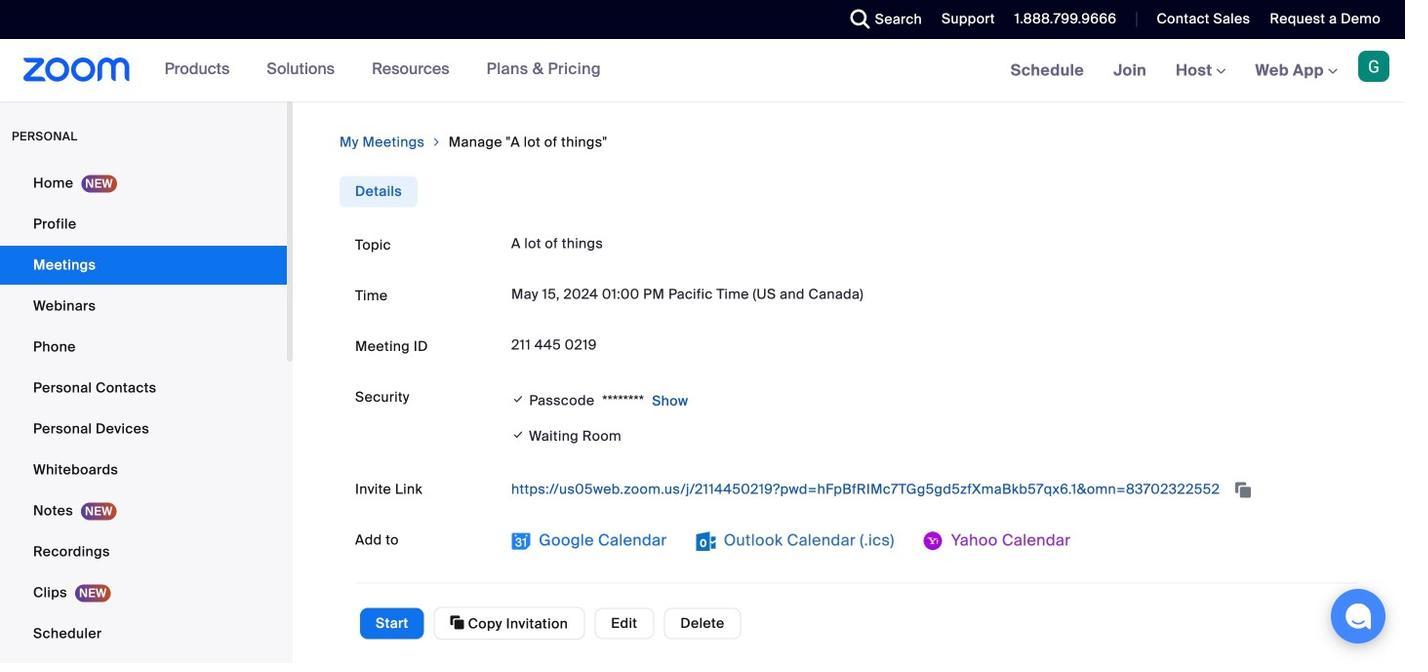 Task type: describe. For each thing, give the bounding box(es) containing it.
zoom logo image
[[23, 58, 130, 82]]

manage my meeting tab control tab list
[[340, 176, 418, 207]]

add to yahoo calendar image
[[924, 532, 943, 551]]

right image
[[431, 133, 443, 152]]

personal menu menu
[[0, 164, 287, 664]]

manage a lot of things navigation
[[340, 133, 1358, 153]]

add to google calendar image
[[511, 532, 531, 551]]

copy image
[[450, 614, 464, 632]]



Task type: locate. For each thing, give the bounding box(es) containing it.
profile picture image
[[1358, 51, 1390, 82]]

open chat image
[[1345, 603, 1372, 630]]

checked image
[[511, 390, 525, 409]]

add to outlook calendar (.ics) image
[[696, 532, 716, 551]]

banner
[[0, 39, 1405, 103]]

application
[[511, 474, 1343, 505]]

product information navigation
[[130, 39, 616, 101]]

tab
[[340, 176, 418, 207]]

meetings navigation
[[996, 39, 1405, 103]]

checked image
[[511, 425, 525, 445]]



Task type: vqa. For each thing, say whether or not it's contained in the screenshot.
topmost "checked" ICON
yes



